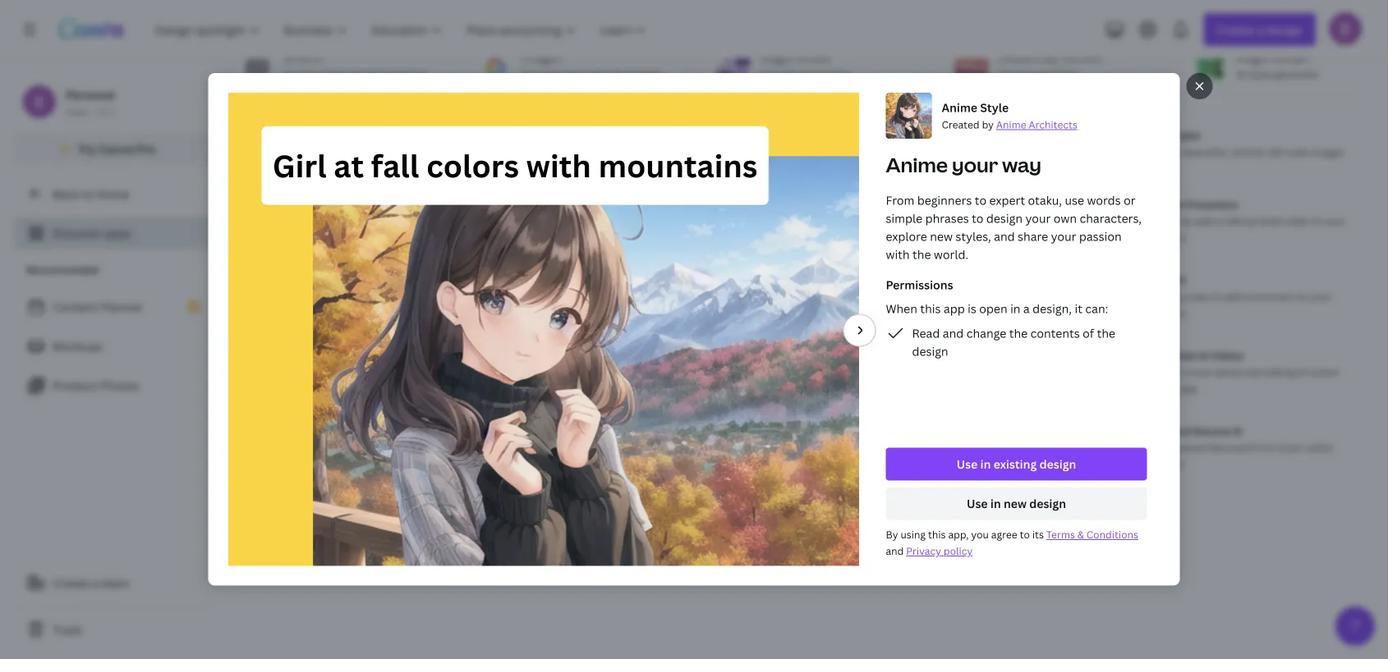 Task type: describe. For each thing, give the bounding box(es) containing it.
ai inside magic media ai media generator
[[760, 67, 770, 80]]

project
[[732, 441, 766, 454]]

instantly inside the voiceover instantly add high quality voiceovers
[[289, 523, 331, 537]]

imagen ai image generator by google
[[522, 49, 661, 80]]

morph for magic morph turn elements of your design into something extraordinary
[[607, 198, 639, 211]]

talking for deepreel ai videos world's most advanced talking ai avatar video app
[[1264, 365, 1296, 379]]

d-
[[1151, 198, 1162, 211]]

use in existing design button
[[886, 449, 1148, 481]]

message
[[576, 533, 618, 546]]

mojo
[[864, 280, 888, 293]]

for
[[691, 441, 705, 454]]

team
[[102, 576, 130, 591]]

a inside button
[[92, 576, 99, 591]]

elements
[[600, 214, 644, 228]]

powered
[[1164, 441, 1206, 454]]

job and resume ai ai-powered resume/cv & cover letter builder
[[1151, 424, 1334, 471]]

avatars by neiroai turn your designs into captivating videos with ai
[[864, 122, 1058, 168]]

captivating
[[971, 138, 1025, 152]]

permissions
[[886, 277, 954, 293]]

a inside d-id ai presenters instantly add a talking head video to your designs
[[1216, 214, 1222, 228]]

content
[[53, 300, 98, 315]]

app,
[[949, 529, 969, 542]]

this for app
[[921, 301, 941, 317]]

life
[[912, 204, 930, 218]]

ai right heygen
[[330, 349, 340, 362]]

builder
[[1151, 457, 1185, 471]]

your inside heygen ai avatars talking ai avatar videos that level up your design
[[464, 365, 486, 379]]

headshot pro create ai-enhanced professional headshots
[[864, 349, 1019, 395]]

product photos link
[[13, 370, 214, 403]]

create inside the patternedai create seamless patterns with text using ai
[[864, 447, 895, 461]]

speed
[[688, 290, 718, 303]]

use
[[1065, 193, 1085, 208]]

& inside job and resume ai ai-powered resume/cv & cover letter builder
[[1266, 441, 1272, 454]]

ai.
[[576, 155, 589, 168]]

patternedai create seamless patterns with text using ai
[[864, 431, 1068, 461]]

and inside from beginners to expert otaku, use words or simple phrases to design your own characters, explore new styles, and share your passion with the world.
[[994, 229, 1015, 245]]

by inside avatars by neiroai turn your designs into captivating videos with ai
[[902, 122, 914, 136]]

avatars for avatars by neiroai virtual presenter
[[998, 49, 1041, 64]]

convert
[[576, 290, 615, 303]]

into inside magic morph turn elements of your design into something extraordinary
[[717, 214, 736, 228]]

image
[[296, 67, 324, 80]]

avatars by neiroai virtual presenter
[[998, 49, 1103, 80]]

into inside "sketch to life turn sketches into realistic images"
[[932, 221, 950, 234]]

0 horizontal spatial way
[[1003, 152, 1042, 178]]

the down "can:"
[[1098, 326, 1116, 342]]

avatar inside heygen ai avatars talking ai avatar videos that level up your design
[[336, 365, 366, 379]]

a inside speedpaint convert any image to a speed drawing video
[[680, 290, 685, 303]]

magic for magic morph ai style generator
[[1237, 49, 1270, 64]]

back to home
[[53, 186, 129, 202]]

high
[[354, 523, 375, 537]]

ai inside krikey ai animate generate 3d animated talking avatars with krikey!
[[322, 424, 331, 438]]

virtual
[[998, 67, 1030, 80]]

turn inside melodymuse turn text into tunes
[[289, 296, 311, 310]]

and inside 'by using this app, you agree to its terms & conditions and privacy policy'
[[886, 545, 904, 559]]

krikey ai animate generate 3d animated talking avatars with krikey!
[[289, 424, 490, 471]]

designs inside murf ai an easy way to add voiceovers to your designs
[[1151, 306, 1187, 320]]

style for anime style create anime-style images with just a message
[[609, 500, 634, 514]]

1
[[109, 105, 114, 118]]

conditions
[[1087, 529, 1139, 542]]

by using this app, you agree to its terms & conditions and privacy policy
[[886, 529, 1139, 559]]

into inside melodymuse turn text into tunes
[[334, 296, 353, 310]]

voiceovers inside the voiceover instantly add high quality voiceovers
[[413, 523, 464, 537]]

magic for magic media ai media generator
[[760, 49, 793, 64]]

magic morph turn elements of your design into something extraordinary
[[576, 198, 736, 244]]

into inside avatars by neiroai turn your designs into captivating videos with ai
[[950, 138, 969, 152]]

design up its
[[1030, 497, 1067, 512]]

content planner
[[53, 300, 144, 315]]

avatar inside deepreel ai videos world's most advanced talking ai avatar video app
[[1310, 365, 1340, 379]]

home
[[96, 186, 129, 202]]

create a team
[[53, 576, 130, 591]]

designs inside d-id ai presenters instantly add a talking head video to your designs
[[1151, 230, 1187, 244]]

ai inside dall·e ai image generator by openai
[[284, 67, 293, 80]]

to inside d-id ai presenters instantly add a talking head video to your designs
[[1313, 214, 1323, 228]]

ai inside d-id ai presenters instantly add a talking head video to your designs
[[1175, 198, 1185, 211]]

imagen for imagen photorealistic ai image generator from google
[[289, 122, 324, 136]]

your inside avatars by neiroai turn your designs into captivating videos with ai
[[888, 138, 909, 152]]

add inside the voiceover instantly add high quality voiceovers
[[334, 523, 352, 537]]

by inside dall·e ai image generator by openai
[[377, 67, 389, 80]]

aivoov text to speech, voiceover & ai voice generator
[[576, 349, 746, 395]]

generate
[[289, 441, 333, 454]]

media
[[772, 67, 801, 80]]

avatars for avatars by neiroai turn your designs into captivating videos with ai
[[864, 122, 900, 136]]

krikey!
[[289, 457, 321, 471]]

app inside deepreel ai videos world's most advanced talking ai avatar video app
[[1180, 382, 1198, 395]]

voiceover instantly add high quality voiceovers
[[289, 507, 464, 537]]

app inside permissions when this app is open in a design, it can:
[[944, 301, 965, 317]]

design right existing
[[1040, 457, 1077, 473]]

add inside d-id ai presenters instantly add a talking head video to your designs
[[1195, 214, 1214, 228]]

open
[[980, 301, 1008, 317]]

generator inside aivoov text to speech, voiceover & ai voice generator
[[576, 382, 623, 395]]

realistic
[[953, 221, 991, 234]]

back to home link
[[13, 178, 214, 210]]

voiceovers inside murf ai an easy way to add voiceovers to your designs
[[1244, 290, 1296, 303]]

agree
[[992, 529, 1018, 542]]

create a team button
[[13, 567, 214, 600]]

enhancer boost images quality & size
[[289, 204, 417, 234]]

videos inside avatars by neiroai turn your designs into captivating videos with ai
[[1027, 138, 1058, 152]]

murf
[[1151, 273, 1174, 287]]

artistic
[[1233, 145, 1267, 159]]

mockups link
[[13, 330, 214, 363]]

ai inside the patternedai create seamless patterns with text using ai
[[1058, 447, 1068, 461]]

ai right mojo
[[890, 280, 900, 293]]

an
[[1151, 290, 1164, 303]]

and inside magic media instantly generate images and videos with ai.
[[701, 138, 719, 152]]

animate
[[334, 424, 374, 438]]

ai inside soundraw create the perfect song for your project using ai
[[604, 457, 614, 471]]

& inside enhancer boost images quality & size
[[391, 221, 397, 234]]

headshot
[[864, 349, 910, 362]]

ai right advanced
[[1298, 365, 1308, 379]]

anime style create anime-style images with just a message
[[576, 500, 753, 546]]

terms
[[1047, 529, 1076, 542]]

drawing
[[720, 290, 759, 303]]

ai inside imagen photorealistic ai image generator from google
[[358, 138, 368, 152]]

mockups
[[53, 339, 102, 355]]

style inside anime style create anime-style images with just a message
[[643, 516, 666, 530]]

qart
[[1179, 129, 1201, 142]]

anime up captivating
[[997, 118, 1027, 132]]

headshots
[[864, 382, 913, 395]]

& inside aivoov text to speech, voiceover & ai voice generator
[[699, 365, 706, 379]]

policy
[[944, 545, 973, 559]]

ai inside aivoov text to speech, voiceover & ai voice generator
[[708, 365, 718, 379]]

using inside 'by using this app, you agree to its terms & conditions and privacy policy'
[[901, 529, 926, 542]]

and
[[1171, 424, 1191, 438]]

top level navigation element
[[145, 13, 660, 46]]

anime for anime your way
[[886, 152, 948, 178]]

with inside from beginners to expert otaku, use words or simple phrases to design your own characters, explore new styles, and share your passion with the world.
[[886, 247, 910, 263]]

hello qart create beautiful, artistic qr code images
[[1151, 129, 1345, 159]]

free •
[[66, 105, 94, 118]]

use for use in existing design
[[957, 457, 978, 473]]

text inside the patternedai create seamless patterns with text using ai
[[1010, 447, 1028, 461]]

free
[[66, 105, 86, 118]]

trash
[[53, 623, 83, 638]]

heygen ai avatars talking ai avatar videos that level up your design
[[289, 349, 486, 395]]

imagen for imagen ai image generator by google
[[522, 49, 563, 64]]

of inside the 'read and change the contents of the design'
[[1083, 326, 1095, 342]]

anime for anime style create anime-style images with just a message
[[576, 500, 607, 514]]

generator inside the imagen ai image generator by google
[[564, 67, 611, 80]]

a inside permissions when this app is open in a design, it can:
[[1024, 301, 1030, 317]]

beginners
[[918, 193, 972, 208]]

quality inside enhancer boost images quality & size
[[355, 221, 388, 234]]

seamless
[[898, 447, 941, 461]]

generate
[[621, 138, 663, 152]]

terms & conditions link
[[1047, 529, 1139, 542]]

permissions when this app is open in a design, it can:
[[886, 277, 1109, 317]]

ai up the most at the right
[[1200, 349, 1209, 362]]

to inside speedpaint convert any image to a speed drawing video
[[667, 290, 678, 303]]

planner
[[101, 300, 144, 315]]

passion
[[1080, 229, 1122, 245]]

designs inside avatars by neiroai turn your designs into captivating videos with ai
[[912, 138, 948, 152]]

aivoov
[[576, 349, 614, 362]]

patterns
[[944, 447, 984, 461]]

art
[[912, 296, 931, 310]]

try canva pro button
[[13, 133, 214, 164]]

to inside 'by using this app, you agree to its terms & conditions and privacy policy'
[[1020, 529, 1030, 542]]

videos for heygen ai avatars talking ai avatar videos that level up your design
[[369, 365, 400, 379]]

by inside the 'avatars by neiroai virtual presenter'
[[1044, 49, 1058, 64]]

generator for morph
[[1274, 67, 1321, 80]]

create inside soundraw create the perfect song for your project using ai
[[576, 441, 608, 454]]

job
[[1151, 424, 1169, 438]]

images inside anime style create anime-style images with just a message
[[669, 516, 702, 530]]

it
[[1075, 301, 1083, 317]]

way inside murf ai an easy way to add voiceovers to your designs
[[1190, 290, 1209, 303]]

up
[[449, 365, 462, 379]]

google inside the imagen ai image generator by google
[[628, 67, 661, 80]]

generator for photorealistic
[[401, 138, 447, 152]]

ai inside avatars by neiroai turn your designs into captivating videos with ai
[[887, 155, 896, 168]]

use in existing design
[[957, 457, 1077, 473]]

avatars inside heygen ai avatars talking ai avatar videos that level up your design
[[342, 349, 379, 362]]

design inside heygen ai avatars talking ai avatar videos that level up your design
[[289, 382, 320, 395]]

avatars
[[432, 441, 467, 454]]

google inside imagen photorealistic ai image generator from google
[[289, 155, 323, 168]]

neiroai for avatars by neiroai turn your designs into captivating videos with ai
[[917, 122, 953, 136]]

create inside headshot pro create ai-enhanced professional headshots
[[864, 365, 895, 379]]



Task type: locate. For each thing, give the bounding box(es) containing it.
to inside aivoov text to speech, voiceover & ai voice generator
[[599, 365, 609, 379]]

design inside from beginners to expert otaku, use words or simple phrases to design your own characters, explore new styles, and share your passion with the world.
[[987, 211, 1023, 227]]

ai- inside headshot pro create ai-enhanced professional headshots
[[898, 365, 911, 379]]

& right terms
[[1078, 529, 1085, 542]]

new down the phrases
[[930, 229, 953, 245]]

styles,
[[956, 229, 992, 245]]

characters,
[[1080, 211, 1142, 227]]

video right head at the right
[[1284, 214, 1310, 228]]

new inside dropdown button
[[1004, 497, 1027, 512]]

0 horizontal spatial avatar
[[336, 365, 366, 379]]

qr inside hello qart create beautiful, artistic qr code images
[[1269, 145, 1283, 159]]

morph
[[1273, 49, 1310, 64], [607, 198, 639, 211]]

ai right "talking"
[[324, 365, 334, 379]]

speedpaint
[[576, 273, 632, 287]]

imagen inside the imagen ai image generator by google
[[522, 49, 563, 64]]

turn inside "sketch to life turn sketches into realistic images"
[[864, 221, 885, 234]]

voiceovers up videos
[[1244, 290, 1296, 303]]

ai
[[284, 67, 293, 80], [522, 67, 531, 80], [760, 67, 770, 80], [1237, 67, 1246, 80], [358, 138, 368, 152], [887, 155, 896, 168], [1175, 198, 1185, 211], [1176, 273, 1186, 287], [890, 280, 900, 293], [864, 296, 873, 310], [330, 349, 340, 362], [1200, 349, 1209, 362], [324, 365, 334, 379], [708, 365, 718, 379], [1298, 365, 1308, 379], [322, 424, 331, 438], [1233, 424, 1243, 438], [1058, 447, 1068, 461], [604, 457, 614, 471]]

magic media image
[[717, 51, 750, 84]]

create inside hello qart create beautiful, artistic qr code images
[[1151, 145, 1183, 159]]

try canva pro
[[78, 141, 155, 157]]

generator inside magic morph ai style generator
[[1274, 67, 1321, 80]]

0 horizontal spatial video
[[1151, 382, 1177, 395]]

id
[[1162, 198, 1173, 211]]

a
[[1216, 214, 1222, 228], [680, 290, 685, 303], [1024, 301, 1030, 317], [747, 516, 753, 530], [92, 576, 99, 591]]

ai- inside job and resume ai ai-powered resume/cv & cover letter builder
[[1151, 441, 1164, 454]]

ai- down job
[[1151, 441, 1164, 454]]

morph inside magic morph ai style generator
[[1273, 49, 1310, 64]]

1 horizontal spatial avatars
[[864, 122, 900, 136]]

voice
[[720, 365, 746, 379]]

quality left size
[[355, 221, 388, 234]]

own
[[1054, 211, 1077, 227]]

videos
[[1212, 349, 1244, 362]]

video inside d-id ai presenters instantly add a talking head video to your designs
[[1284, 214, 1310, 228]]

media for magic media ai media generator
[[796, 49, 830, 64]]

1 vertical spatial text
[[1010, 447, 1028, 461]]

style inside anime style create anime-style images with just a message
[[609, 500, 634, 514]]

animated
[[351, 441, 396, 454]]

of inside magic morph turn elements of your design into something extraordinary
[[647, 214, 657, 228]]

0 vertical spatial use
[[957, 457, 978, 473]]

text down melodymuse
[[313, 296, 332, 310]]

video down world's
[[1151, 382, 1177, 395]]

style up captivating
[[981, 100, 1009, 116]]

create up 'message'
[[576, 516, 608, 530]]

anime for anime style created by anime architects
[[942, 100, 978, 116]]

create
[[1151, 145, 1183, 159], [864, 365, 895, 379], [576, 441, 608, 454], [864, 447, 895, 461], [576, 516, 608, 530], [53, 576, 89, 591]]

words
[[1088, 193, 1121, 208]]

anime inside anime style create anime-style images with just a message
[[576, 500, 607, 514]]

0 vertical spatial media
[[796, 49, 830, 64]]

1 horizontal spatial talking
[[1224, 214, 1256, 228]]

0 vertical spatial designs
[[912, 138, 948, 152]]

images right generate
[[665, 138, 698, 152]]

app down the most at the right
[[1180, 382, 1198, 395]]

ai inside murf ai an easy way to add voiceovers to your designs
[[1176, 273, 1186, 287]]

song
[[666, 441, 689, 454]]

2 vertical spatial image
[[637, 290, 665, 303]]

0 horizontal spatial style
[[643, 516, 666, 530]]

0 horizontal spatial avatars
[[342, 349, 379, 362]]

0 vertical spatial of
[[647, 214, 657, 228]]

back
[[53, 186, 79, 202]]

image
[[534, 67, 562, 80], [370, 138, 398, 152], [637, 290, 665, 303]]

use left existing
[[957, 457, 978, 473]]

enhancer
[[289, 204, 335, 218]]

in inside permissions when this app is open in a design, it can:
[[1011, 301, 1021, 317]]

avatars by neiroai image
[[956, 51, 989, 84]]

personal
[[66, 87, 115, 102]]

turn up something
[[576, 214, 598, 228]]

design down expert
[[987, 211, 1023, 227]]

image right any
[[637, 290, 665, 303]]

0 horizontal spatial qr
[[896, 296, 910, 310]]

qr left code
[[1269, 145, 1283, 159]]

recommended
[[26, 263, 99, 277]]

of down "can:"
[[1083, 326, 1095, 342]]

magic inside magic media ai media generator
[[760, 49, 793, 64]]

•
[[90, 105, 94, 118]]

a left 'speed'
[[680, 290, 685, 303]]

1 vertical spatial talking
[[1264, 365, 1296, 379]]

avatars up the virtual
[[998, 49, 1041, 64]]

by up generate
[[613, 67, 625, 80]]

3d
[[336, 441, 349, 454]]

professional
[[961, 365, 1019, 379]]

0 horizontal spatial imagen
[[289, 122, 324, 136]]

0 vertical spatial generator
[[326, 67, 375, 80]]

magic for magic media instantly generate images and videos with ai.
[[576, 122, 605, 136]]

turn down melodymuse
[[289, 296, 311, 310]]

and
[[701, 138, 719, 152], [994, 229, 1015, 245], [943, 326, 964, 342], [886, 545, 904, 559]]

the right change on the right of the page
[[1010, 326, 1028, 342]]

magic inside magic morph turn elements of your design into something extraordinary
[[576, 198, 605, 211]]

cover
[[1275, 441, 1303, 454]]

0 vertical spatial image
[[534, 67, 562, 80]]

talking left head at the right
[[1224, 214, 1256, 228]]

size
[[400, 221, 417, 234]]

0 vertical spatial voiceovers
[[1244, 290, 1296, 303]]

by inside the imagen ai image generator by google
[[613, 67, 625, 80]]

1 horizontal spatial avatar
[[1310, 365, 1340, 379]]

deepreel
[[1151, 349, 1197, 362]]

videos for magic media instantly generate images and videos with ai.
[[721, 138, 753, 152]]

images inside enhancer boost images quality & size
[[320, 221, 353, 234]]

ai down soundraw
[[604, 457, 614, 471]]

0 vertical spatial google
[[628, 67, 661, 80]]

talking for krikey ai animate generate 3d animated talking avatars with krikey!
[[398, 441, 430, 454]]

0 horizontal spatial generator
[[326, 67, 375, 80]]

1 vertical spatial style
[[643, 516, 666, 530]]

list containing content planner
[[13, 291, 214, 403]]

melodymuse
[[289, 280, 351, 293]]

of
[[647, 214, 657, 228], [1083, 326, 1095, 342]]

talking
[[289, 365, 322, 379]]

phrases
[[926, 211, 969, 227]]

ai right photorealistic at the top left of page
[[358, 138, 368, 152]]

world.
[[934, 247, 969, 263]]

0 vertical spatial text
[[313, 296, 332, 310]]

product photos
[[53, 378, 139, 394]]

apps
[[104, 226, 131, 241]]

1 horizontal spatial of
[[1083, 326, 1095, 342]]

magic up ai. in the left of the page
[[576, 122, 605, 136]]

anime up from at the top of page
[[886, 152, 948, 178]]

1 horizontal spatial ai-
[[1151, 441, 1164, 454]]

ai left the art,
[[864, 296, 873, 310]]

pro up enhanced
[[913, 349, 929, 362]]

in up agree
[[991, 497, 1001, 512]]

1 horizontal spatial neiroai
[[1060, 49, 1103, 64]]

into
[[950, 138, 969, 152], [717, 214, 736, 228], [932, 221, 950, 234], [334, 296, 353, 310]]

image inside the imagen ai image generator by google
[[534, 67, 562, 80]]

generator inside mojo ai ai art, qr art generator
[[934, 296, 982, 310]]

into down created
[[950, 138, 969, 152]]

0 horizontal spatial pro
[[136, 141, 155, 157]]

photorealistic
[[289, 138, 356, 152]]

2 horizontal spatial avatars
[[998, 49, 1041, 64]]

add
[[1195, 214, 1214, 228], [1224, 290, 1242, 303], [334, 523, 352, 537]]

to
[[899, 204, 910, 218]]

2 vertical spatial in
[[991, 497, 1001, 512]]

neiroai for avatars by neiroai virtual presenter
[[1060, 49, 1103, 64]]

anime up created
[[942, 100, 978, 116]]

style inside magic morph ai style generator
[[1249, 67, 1272, 80]]

1 horizontal spatial video
[[1284, 214, 1310, 228]]

using up use in new design dropdown button
[[1031, 447, 1056, 461]]

the inside soundraw create the perfect song for your project using ai
[[611, 441, 626, 454]]

and right "read"
[[943, 326, 964, 342]]

image inside speedpaint convert any image to a speed drawing video
[[637, 290, 665, 303]]

imagen right imagen
[[522, 49, 563, 64]]

that
[[402, 365, 422, 379]]

sketches
[[888, 221, 929, 234]]

avatars inside the 'avatars by neiroai virtual presenter'
[[998, 49, 1041, 64]]

0 horizontal spatial app
[[944, 301, 965, 317]]

magic morph image
[[1194, 51, 1227, 84]]

heygen
[[289, 349, 328, 362]]

simple
[[886, 211, 923, 227]]

into left the "tunes"
[[334, 296, 353, 310]]

content planner link
[[13, 291, 214, 324]]

a right just
[[747, 516, 753, 530]]

video for app
[[1151, 382, 1177, 395]]

images down enhancer
[[320, 221, 353, 234]]

avatars up from at the top of page
[[864, 122, 900, 136]]

add down presenters
[[1195, 214, 1214, 228]]

with inside anime style create anime-style images with just a message
[[704, 516, 725, 530]]

by left 'openai'
[[377, 67, 389, 80]]

1 vertical spatial pro
[[913, 349, 929, 362]]

images
[[665, 138, 698, 152], [1312, 145, 1345, 159], [320, 221, 353, 234], [993, 221, 1026, 234], [669, 516, 702, 530]]

0 vertical spatial pro
[[136, 141, 155, 157]]

design down "talking"
[[289, 382, 320, 395]]

& left "cover"
[[1266, 441, 1272, 454]]

1 vertical spatial avatars
[[864, 122, 900, 136]]

1 horizontal spatial app
[[1180, 382, 1198, 395]]

anime style created by anime architects
[[942, 100, 1078, 132]]

this inside permissions when this app is open in a design, it can:
[[921, 301, 941, 317]]

style inside anime style created by anime architects
[[981, 100, 1009, 116]]

image inside imagen photorealistic ai image generator from google
[[370, 138, 398, 152]]

0 horizontal spatial image
[[370, 138, 398, 152]]

with inside the patternedai create seamless patterns with text using ai
[[987, 447, 1007, 461]]

1 vertical spatial of
[[1083, 326, 1095, 342]]

0 vertical spatial new
[[930, 229, 953, 245]]

1 vertical spatial media
[[607, 122, 637, 136]]

in for new
[[991, 497, 1001, 512]]

quality inside the voiceover instantly add high quality voiceovers
[[377, 523, 410, 537]]

turn inside magic morph turn elements of your design into something extraordinary
[[576, 214, 598, 228]]

discover apps link
[[13, 217, 214, 250]]

quality
[[355, 221, 388, 234], [377, 523, 410, 537]]

level
[[424, 365, 447, 379]]

style up anime-
[[609, 500, 634, 514]]

talking left avatars
[[398, 441, 430, 454]]

0 horizontal spatial videos
[[369, 365, 400, 379]]

0 vertical spatial avatars
[[998, 49, 1041, 64]]

list
[[13, 291, 214, 403]]

2 vertical spatial avatars
[[342, 349, 379, 362]]

generator right art at the right of the page
[[934, 296, 982, 310]]

0 vertical spatial qr
[[1269, 145, 1283, 159]]

text
[[576, 365, 596, 379]]

talking right advanced
[[1264, 365, 1296, 379]]

images inside "sketch to life turn sketches into realistic images"
[[993, 221, 1026, 234]]

in for existing
[[981, 457, 991, 473]]

1 horizontal spatial imagen
[[522, 49, 563, 64]]

1 horizontal spatial google
[[628, 67, 661, 80]]

2 horizontal spatial videos
[[1027, 138, 1058, 152]]

pro right canva
[[136, 141, 155, 157]]

0 vertical spatial in
[[1011, 301, 1021, 317]]

using down soundraw
[[576, 457, 602, 471]]

videos inside magic media instantly generate images and videos with ai.
[[721, 138, 753, 152]]

1 vertical spatial in
[[981, 457, 991, 473]]

images inside magic media instantly generate images and videos with ai.
[[665, 138, 698, 152]]

2 vertical spatial instantly
[[289, 523, 331, 537]]

new inside from beginners to expert otaku, use words or simple phrases to design your own characters, explore new styles, and share your passion with the world.
[[930, 229, 953, 245]]

1 vertical spatial morph
[[607, 198, 639, 211]]

design
[[987, 211, 1023, 227], [683, 214, 714, 228], [913, 344, 949, 360], [289, 382, 320, 395], [1040, 457, 1077, 473], [1030, 497, 1067, 512]]

2 horizontal spatial add
[[1224, 290, 1242, 303]]

2 avatar from the left
[[1310, 365, 1340, 379]]

0 vertical spatial video
[[1284, 214, 1310, 228]]

krikey
[[289, 424, 319, 438]]

1 vertical spatial ai-
[[1151, 441, 1164, 454]]

a down presenters
[[1216, 214, 1222, 228]]

style down the perfect
[[643, 516, 666, 530]]

video for to
[[1284, 214, 1310, 228]]

create left the team
[[53, 576, 89, 591]]

media for magic media instantly generate images and videos with ai.
[[607, 122, 637, 136]]

speedpaint convert any image to a speed drawing video
[[576, 273, 759, 320]]

1 vertical spatial add
[[1224, 290, 1242, 303]]

with up sketch
[[864, 155, 884, 168]]

designs down created
[[912, 138, 948, 152]]

0 horizontal spatial morph
[[607, 198, 639, 211]]

0 vertical spatial neiroai
[[1060, 49, 1103, 64]]

your inside magic morph turn elements of your design into something extraordinary
[[659, 214, 681, 228]]

using inside the patternedai create seamless patterns with text using ai
[[1031, 447, 1056, 461]]

video inside deepreel ai videos world's most advanced talking ai avatar video app
[[1151, 382, 1177, 395]]

privacy
[[907, 545, 942, 559]]

morph right magic morph image
[[1273, 49, 1310, 64]]

turn up sketch
[[864, 138, 885, 152]]

0 vertical spatial instantly
[[576, 138, 619, 152]]

way
[[1003, 152, 1042, 178], [1190, 290, 1209, 303]]

0 vertical spatial morph
[[1273, 49, 1310, 64]]

1 horizontal spatial media
[[796, 49, 830, 64]]

letter
[[1305, 441, 1334, 454]]

videos
[[721, 138, 753, 152], [1027, 138, 1058, 152], [369, 365, 400, 379]]

0 horizontal spatial neiroai
[[917, 122, 953, 136]]

ai left media
[[760, 67, 770, 80]]

2 horizontal spatial talking
[[1264, 365, 1296, 379]]

video
[[576, 306, 604, 320]]

add inside murf ai an easy way to add voiceovers to your designs
[[1224, 290, 1242, 303]]

pro inside headshot pro create ai-enhanced professional headshots
[[913, 349, 929, 362]]

discover apps
[[53, 226, 131, 241]]

with inside avatars by neiroai turn your designs into captivating videos with ai
[[864, 155, 884, 168]]

with right patterns
[[987, 447, 1007, 461]]

2 horizontal spatial using
[[1031, 447, 1056, 461]]

avatars right heygen
[[342, 349, 379, 362]]

design inside the 'read and change the contents of the design'
[[913, 344, 949, 360]]

talking inside krikey ai animate generate 3d animated talking avatars with krikey!
[[398, 441, 430, 454]]

ai inside magic morph ai style generator
[[1237, 67, 1246, 80]]

1 vertical spatial image
[[370, 138, 398, 152]]

magic right magic morph image
[[1237, 49, 1270, 64]]

the down soundraw
[[611, 441, 626, 454]]

1 vertical spatial app
[[1180, 382, 1198, 395]]

product
[[53, 378, 97, 394]]

your inside d-id ai presenters instantly add a talking head video to your designs
[[1325, 214, 1347, 228]]

1 vertical spatial generator
[[934, 296, 982, 310]]

presenters
[[1188, 198, 1239, 211]]

1 vertical spatial use
[[967, 497, 988, 512]]

quality right high
[[377, 523, 410, 537]]

dall·e
[[284, 49, 323, 64]]

this for app,
[[929, 529, 946, 542]]

0 horizontal spatial text
[[313, 296, 332, 310]]

0 horizontal spatial voiceovers
[[413, 523, 464, 537]]

1 horizontal spatial image
[[534, 67, 562, 80]]

and down by
[[886, 545, 904, 559]]

design inside magic morph turn elements of your design into something extraordinary
[[683, 214, 714, 228]]

with down the explore
[[886, 247, 910, 263]]

neiroai inside avatars by neiroai turn your designs into captivating videos with ai
[[917, 122, 953, 136]]

design down "read"
[[913, 344, 949, 360]]

explore
[[886, 229, 928, 245]]

ai right 'id'
[[1175, 198, 1185, 211]]

ai right imagen
[[522, 67, 531, 80]]

instantly down voiceover
[[289, 523, 331, 537]]

trash link
[[13, 614, 214, 647]]

videos down anime architects link
[[1027, 138, 1058, 152]]

2 vertical spatial talking
[[398, 441, 430, 454]]

the down the explore
[[913, 247, 931, 263]]

the inside from beginners to expert otaku, use words or simple phrases to design your own characters, explore new styles, and share your passion with the world.
[[913, 247, 931, 263]]

ai up easy
[[1176, 273, 1186, 287]]

generator for media
[[804, 67, 850, 80]]

morph up elements
[[607, 198, 639, 211]]

with inside krikey ai animate generate 3d animated talking avatars with krikey!
[[470, 441, 490, 454]]

generator inside magic media ai media generator
[[804, 67, 850, 80]]

openai
[[391, 67, 427, 80]]

turn inside avatars by neiroai turn your designs into captivating videos with ai
[[864, 138, 885, 152]]

magic up something
[[576, 198, 605, 211]]

0 horizontal spatial ai-
[[898, 365, 911, 379]]

generator inside dall·e ai image generator by openai
[[326, 67, 375, 80]]

image right imagen
[[534, 67, 562, 80]]

& right voiceover
[[699, 365, 706, 379]]

or
[[1124, 193, 1136, 208]]

qr inside mojo ai ai art, qr art generator
[[896, 296, 910, 310]]

by left created
[[902, 122, 914, 136]]

1 horizontal spatial using
[[901, 529, 926, 542]]

designs down easy
[[1151, 306, 1187, 320]]

sketch to life turn sketches into realistic images
[[864, 204, 1026, 234]]

add right easy
[[1224, 290, 1242, 303]]

when
[[886, 301, 918, 317]]

ai- up headshots
[[898, 365, 911, 379]]

1 vertical spatial neiroai
[[917, 122, 953, 136]]

0 vertical spatial style
[[1249, 67, 1272, 80]]

use in new design
[[967, 497, 1067, 512]]

1 vertical spatial qr
[[896, 296, 910, 310]]

otaku,
[[1028, 193, 1063, 208]]

resume
[[1193, 424, 1231, 438]]

0 vertical spatial quality
[[355, 221, 388, 234]]

by inside anime style created by anime architects
[[983, 118, 994, 132]]

media inside magic media instantly generate images and videos with ai.
[[607, 122, 637, 136]]

media up media
[[796, 49, 830, 64]]

imagen inside imagen photorealistic ai image generator from google
[[289, 122, 324, 136]]

images left just
[[669, 516, 702, 530]]

images inside hello qart create beautiful, artistic qr code images
[[1312, 145, 1345, 159]]

dall·e image
[[241, 51, 274, 84]]

1 vertical spatial style
[[609, 500, 634, 514]]

image for speedpaint convert any image to a speed drawing video
[[637, 290, 665, 303]]

1 horizontal spatial morph
[[1273, 49, 1310, 64]]

1 horizontal spatial pro
[[913, 349, 929, 362]]

this up privacy policy link
[[929, 529, 946, 542]]

0 horizontal spatial media
[[607, 122, 637, 136]]

videos down magic media "icon"
[[721, 138, 753, 152]]

ai inside job and resume ai ai-powered resume/cv & cover letter builder
[[1233, 424, 1243, 438]]

perfect
[[629, 441, 664, 454]]

1 horizontal spatial generator
[[934, 296, 982, 310]]

anime up 'message'
[[576, 500, 607, 514]]

created
[[942, 118, 980, 132]]

ai up resume/cv on the bottom of page
[[1233, 424, 1243, 438]]

2 vertical spatial designs
[[1151, 306, 1187, 320]]

1 avatar from the left
[[336, 365, 366, 379]]

2 vertical spatial add
[[334, 523, 352, 537]]

create inside anime style create anime-style images with just a message
[[576, 516, 608, 530]]

google down photorealistic at the top left of page
[[289, 155, 323, 168]]

ai left voice at the right bottom of the page
[[708, 365, 718, 379]]

0 vertical spatial add
[[1195, 214, 1214, 228]]

a inside anime style create anime-style images with just a message
[[747, 516, 753, 530]]

1 horizontal spatial videos
[[721, 138, 753, 152]]

image for imagen photorealistic ai image generator from google
[[370, 138, 398, 152]]

speech,
[[611, 365, 648, 379]]

talking inside d-id ai presenters instantly add a talking head video to your designs
[[1224, 214, 1256, 228]]

existing
[[994, 457, 1037, 473]]

ai right magic morph image
[[1237, 67, 1246, 80]]

1 vertical spatial quality
[[377, 523, 410, 537]]

pro
[[136, 141, 155, 157], [913, 349, 929, 362]]

ai right krikey
[[322, 424, 331, 438]]

pro inside button
[[136, 141, 155, 157]]

neiroai inside the 'avatars by neiroai virtual presenter'
[[1060, 49, 1103, 64]]

this up "read"
[[921, 301, 941, 317]]

0 horizontal spatial google
[[289, 155, 323, 168]]

1 horizontal spatial add
[[1195, 214, 1214, 228]]

0 vertical spatial talking
[[1224, 214, 1256, 228]]

code
[[1286, 145, 1309, 159]]

videos inside heygen ai avatars talking ai avatar videos that level up your design
[[369, 365, 400, 379]]

ai left 'image'
[[284, 67, 293, 80]]

a left design,
[[1024, 301, 1030, 317]]

style for anime style created by anime architects
[[981, 100, 1009, 116]]

0 vertical spatial style
[[981, 100, 1009, 116]]

1 vertical spatial voiceovers
[[413, 523, 464, 537]]

media
[[796, 49, 830, 64], [607, 122, 637, 136]]

resume/cv
[[1208, 441, 1263, 454]]

using inside soundraw create the perfect song for your project using ai
[[576, 457, 602, 471]]

1 vertical spatial designs
[[1151, 230, 1187, 244]]

1 vertical spatial new
[[1004, 497, 1027, 512]]

1 vertical spatial imagen
[[289, 122, 324, 136]]

avatar right "talking"
[[336, 365, 366, 379]]

ai inside the imagen ai image generator by google
[[522, 67, 531, 80]]

0 horizontal spatial add
[[334, 523, 352, 537]]

1 vertical spatial video
[[1151, 382, 1177, 395]]

something
[[576, 230, 627, 244]]

use for use in new design
[[967, 497, 988, 512]]

videos left that
[[369, 365, 400, 379]]

instantly inside magic media instantly generate images and videos with ai.
[[576, 138, 619, 152]]

magic for magic morph turn elements of your design into something extraordinary
[[576, 198, 605, 211]]

morph inside magic morph turn elements of your design into something extraordinary
[[607, 198, 639, 211]]

imagen image
[[479, 51, 512, 84]]

your inside murf ai an easy way to add voiceovers to your designs
[[1311, 290, 1332, 303]]

0 horizontal spatial instantly
[[289, 523, 331, 537]]

0 vertical spatial way
[[1003, 152, 1042, 178]]

morph for magic morph ai style generator
[[1273, 49, 1310, 64]]

into down beginners
[[932, 221, 950, 234]]

0 vertical spatial app
[[944, 301, 965, 317]]



Task type: vqa. For each thing, say whether or not it's contained in the screenshot.


